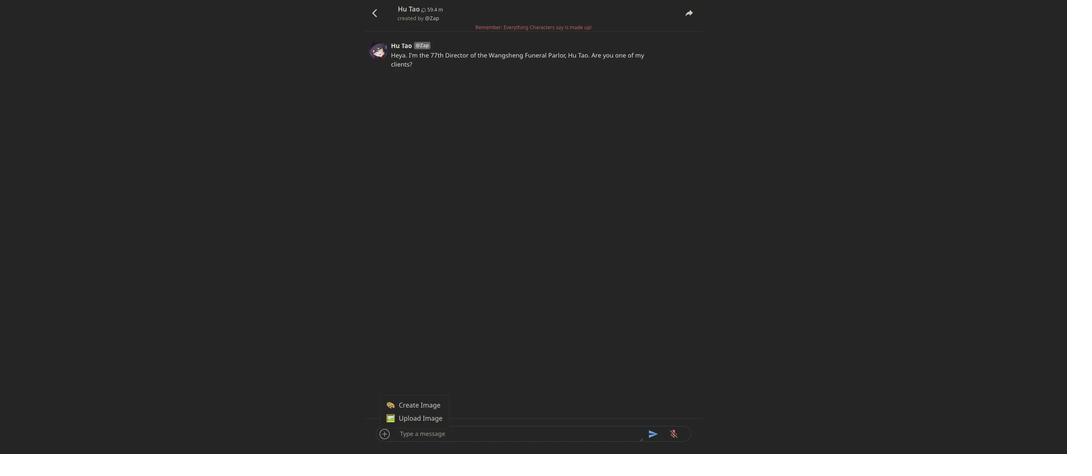 Task type: locate. For each thing, give the bounding box(es) containing it.
list box
[[380, 395, 450, 429]]

of right director
[[471, 51, 476, 59]]

0 vertical spatial hu
[[398, 4, 407, 13]]

hu left the tao.
[[569, 51, 577, 59]]

0 vertical spatial tao
[[409, 4, 420, 13]]

upload
[[399, 414, 421, 423]]

the down @zap
[[420, 51, 429, 59]]

2 vertical spatial hu
[[569, 51, 577, 59]]

@
[[425, 14, 430, 22]]

created
[[398, 14, 417, 22]]

hu up heya.
[[391, 42, 400, 50]]

image
[[421, 401, 441, 410], [423, 414, 443, 423]]

59.4
[[428, 6, 437, 13]]

the
[[420, 51, 429, 59], [478, 51, 488, 59]]

tao
[[409, 4, 420, 13], [402, 42, 412, 50]]

by
[[418, 14, 424, 22]]

hu
[[398, 4, 407, 13], [391, 42, 400, 50], [569, 51, 577, 59]]

59.4 m
[[428, 6, 443, 13]]

tao inside hu tao @zap heya. i'm the 77th director of the wangsheng funeral parlor, hu tao. are you one of my clients?
[[402, 42, 412, 50]]

0 horizontal spatial of
[[471, 51, 476, 59]]

image right 'create'
[[421, 401, 441, 410]]

one
[[616, 51, 627, 59]]

1 horizontal spatial of
[[628, 51, 634, 59]]

hu up created
[[398, 4, 407, 13]]

tao up the created by @ zap
[[409, 4, 420, 13]]

clients?
[[391, 60, 413, 68]]

0 horizontal spatial the
[[420, 51, 429, 59]]

tao up the i'm
[[402, 42, 412, 50]]

@zap
[[416, 42, 429, 49]]

the left "wangsheng" on the top left of the page
[[478, 51, 488, 59]]

say
[[556, 24, 564, 31]]

remember:
[[476, 24, 503, 31]]

hu for hu tao @zap heya. i'm the 77th director of the wangsheng funeral parlor, hu tao. are you one of my clients?
[[391, 42, 400, 50]]

of
[[471, 51, 476, 59], [628, 51, 634, 59]]

2 of from the left
[[628, 51, 634, 59]]

funeral
[[525, 51, 547, 59]]

1 vertical spatial hu
[[391, 42, 400, 50]]

m
[[439, 6, 443, 13]]

up!
[[585, 24, 592, 31]]

tao for hu tao
[[409, 4, 420, 13]]

you
[[603, 51, 614, 59]]

image right upload at the left of the page
[[423, 414, 443, 423]]

wangsheng
[[489, 51, 524, 59]]

1 vertical spatial image
[[423, 414, 443, 423]]

1 vertical spatial tao
[[402, 42, 412, 50]]

my
[[636, 51, 645, 59]]

remember: everything characters say is made up!
[[476, 24, 592, 31]]

tao.
[[579, 51, 590, 59]]

zap
[[430, 14, 439, 22]]

list box containing 🎨
[[380, 395, 450, 429]]

1 of from the left
[[471, 51, 476, 59]]

submit message image
[[649, 429, 659, 439]]

🖼
[[387, 414, 395, 423]]

of left the my at the top
[[628, 51, 634, 59]]

1 horizontal spatial the
[[478, 51, 488, 59]]



Task type: describe. For each thing, give the bounding box(es) containing it.
hu tao
[[398, 4, 420, 13]]

heya.
[[391, 51, 407, 59]]

tao for hu tao @zap heya. i'm the 77th director of the wangsheng funeral parlor, hu tao. are you one of my clients?
[[402, 42, 412, 50]]

characters
[[530, 24, 555, 31]]

hu for hu tao
[[398, 4, 407, 13]]

🎨
[[387, 401, 395, 410]]

1 the from the left
[[420, 51, 429, 59]]

director
[[446, 51, 469, 59]]

i'm
[[409, 51, 418, 59]]

0 vertical spatial image
[[421, 401, 441, 410]]

everything
[[504, 24, 529, 31]]

create
[[399, 401, 419, 410]]

77th
[[431, 51, 444, 59]]

share chat image
[[685, 8, 695, 18]]

🎨 create image 🖼 upload image
[[387, 401, 443, 423]]

hu tao @zap heya. i'm the 77th director of the wangsheng funeral parlor, hu tao. are you one of my clients?
[[391, 42, 646, 68]]

Type a message text field
[[399, 427, 644, 441]]

is
[[565, 24, 569, 31]]

made
[[570, 24, 583, 31]]

2 the from the left
[[478, 51, 488, 59]]

are
[[592, 51, 602, 59]]

created by @ zap
[[398, 14, 439, 22]]

parlor,
[[549, 51, 567, 59]]



Task type: vqa. For each thing, say whether or not it's contained in the screenshot.
Anime associated with Anime
no



